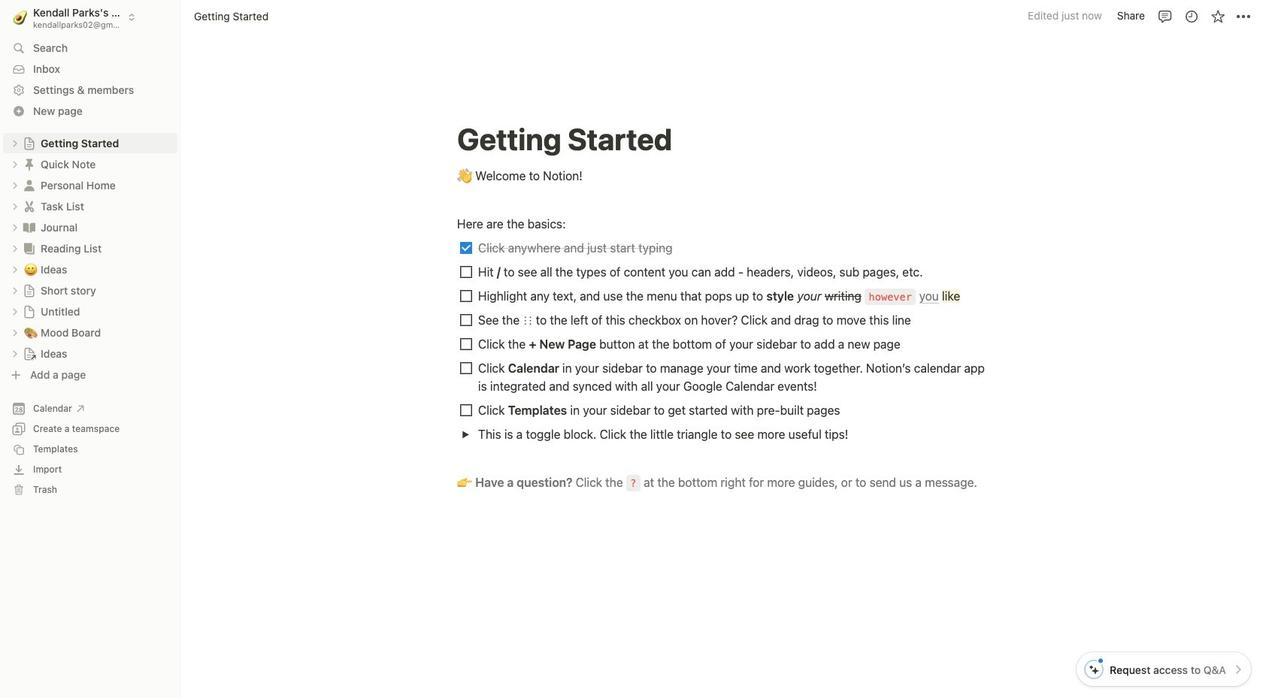 Task type: vqa. For each thing, say whether or not it's contained in the screenshot.
topmost Open image
yes



Task type: locate. For each thing, give the bounding box(es) containing it.
1 open image from the top
[[11, 160, 20, 169]]

👉 image
[[457, 472, 472, 492]]

favorite image
[[1210, 9, 1225, 24]]

updates image
[[1184, 9, 1199, 24]]

comments image
[[1158, 9, 1173, 24]]

change page icon image
[[23, 136, 36, 150], [22, 157, 37, 172], [22, 178, 37, 193], [22, 199, 37, 214], [22, 220, 37, 235], [22, 241, 37, 256], [23, 284, 36, 297], [23, 305, 36, 318], [23, 347, 36, 361]]

4 open image from the top
[[11, 286, 20, 295]]

2 open image from the top
[[11, 202, 20, 211]]

😀 image
[[24, 261, 38, 278]]

open image
[[11, 160, 20, 169], [11, 202, 20, 211], [11, 244, 20, 253], [11, 286, 20, 295], [11, 328, 20, 337]]

open image
[[11, 139, 20, 148], [11, 181, 20, 190], [11, 223, 20, 232], [11, 265, 20, 274], [11, 307, 20, 316], [11, 349, 20, 358], [461, 431, 470, 439]]



Task type: describe. For each thing, give the bounding box(es) containing it.
3 open image from the top
[[11, 244, 20, 253]]

🎨 image
[[24, 324, 38, 341]]

👋 image
[[457, 165, 472, 185]]

5 open image from the top
[[11, 328, 20, 337]]

🥑 image
[[13, 8, 27, 27]]



